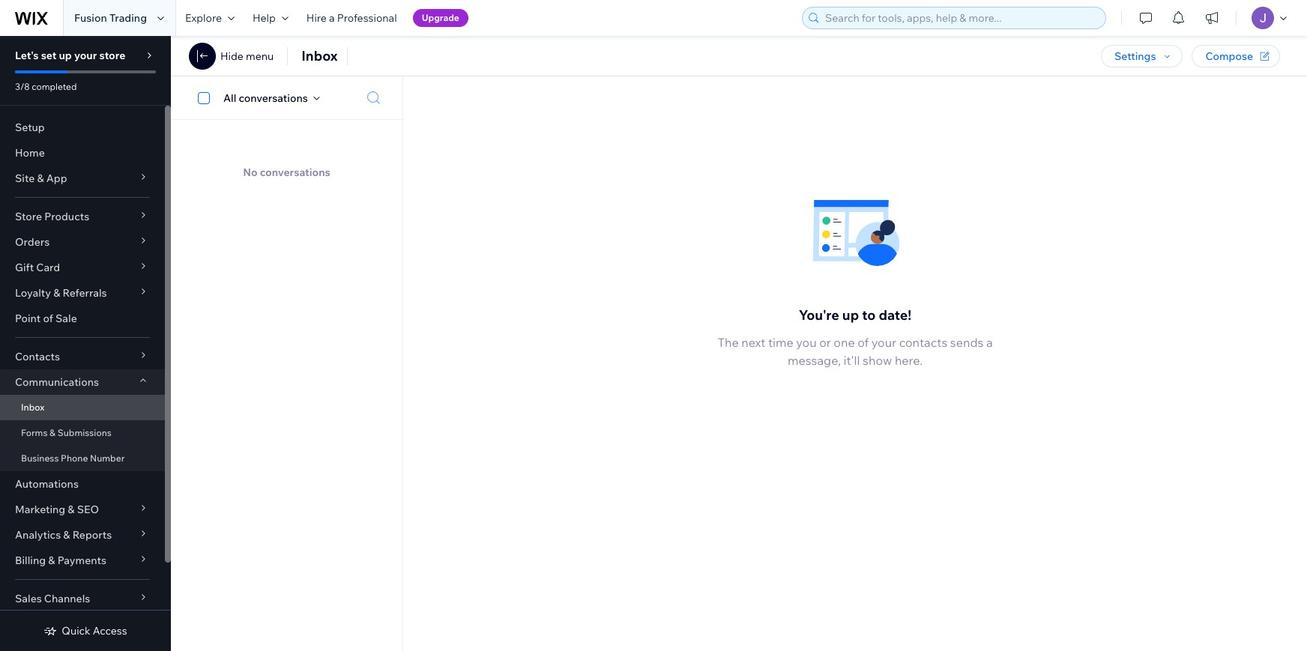 Task type: locate. For each thing, give the bounding box(es) containing it.
to
[[863, 307, 876, 324]]

inbox up forms
[[21, 402, 45, 413]]

hire
[[307, 11, 327, 25]]

orders button
[[0, 229, 165, 255]]

up right set
[[59, 49, 72, 62]]

analytics & reports button
[[0, 523, 165, 548]]

1 horizontal spatial of
[[858, 335, 869, 350]]

contacts
[[900, 335, 948, 350]]

0 horizontal spatial your
[[74, 49, 97, 62]]

& inside "dropdown button"
[[63, 529, 70, 542]]

loyalty
[[15, 286, 51, 300]]

analytics
[[15, 529, 61, 542]]

one
[[834, 335, 855, 350]]

conversations
[[239, 91, 308, 105], [260, 166, 331, 179]]

0 horizontal spatial a
[[329, 11, 335, 25]]

home
[[15, 146, 45, 160]]

up
[[59, 49, 72, 62], [843, 307, 860, 324]]

your left store
[[74, 49, 97, 62]]

your up show
[[872, 335, 897, 350]]

marketing & seo button
[[0, 497, 165, 523]]

you
[[797, 335, 817, 350]]

your
[[74, 49, 97, 62], [872, 335, 897, 350]]

3/8 completed
[[15, 81, 77, 92]]

0 vertical spatial conversations
[[239, 91, 308, 105]]

conversations right all
[[239, 91, 308, 105]]

inbox down hire
[[302, 47, 338, 64]]

1 horizontal spatial up
[[843, 307, 860, 324]]

1 vertical spatial inbox
[[21, 402, 45, 413]]

communications
[[15, 376, 99, 389]]

of left sale
[[43, 312, 53, 325]]

conversations right no
[[260, 166, 331, 179]]

& right loyalty
[[53, 286, 60, 300]]

& left the reports
[[63, 529, 70, 542]]

0 vertical spatial up
[[59, 49, 72, 62]]

a inside hire a professional link
[[329, 11, 335, 25]]

of inside 'link'
[[43, 312, 53, 325]]

menu
[[246, 49, 274, 63]]

1 horizontal spatial a
[[987, 335, 993, 350]]

inbox
[[302, 47, 338, 64], [21, 402, 45, 413]]

hide menu button
[[189, 43, 274, 70], [220, 49, 274, 63]]

help button
[[244, 0, 298, 36]]

hide
[[220, 49, 244, 63]]

0 vertical spatial a
[[329, 11, 335, 25]]

no
[[243, 166, 258, 179]]

1 vertical spatial your
[[872, 335, 897, 350]]

fusion
[[74, 11, 107, 25]]

0 horizontal spatial inbox
[[21, 402, 45, 413]]

of right one on the bottom right of the page
[[858, 335, 869, 350]]

0 vertical spatial of
[[43, 312, 53, 325]]

store products
[[15, 210, 89, 223]]

it'll
[[844, 353, 861, 368]]

inbox link
[[0, 395, 165, 421]]

a right the sends
[[987, 335, 993, 350]]

& right forms
[[50, 427, 56, 439]]

& for site
[[37, 172, 44, 185]]

reports
[[72, 529, 112, 542]]

you're up to date!
[[799, 307, 912, 324]]

compose button
[[1193, 45, 1281, 67]]

0 horizontal spatial up
[[59, 49, 72, 62]]

analytics & reports
[[15, 529, 112, 542]]

all
[[223, 91, 236, 105]]

3/8
[[15, 81, 30, 92]]

forms
[[21, 427, 48, 439]]

upgrade
[[422, 12, 460, 23]]

1 vertical spatial of
[[858, 335, 869, 350]]

automations link
[[0, 472, 165, 497]]

payments
[[57, 554, 106, 568]]

completed
[[32, 81, 77, 92]]

& inside dropdown button
[[68, 503, 75, 517]]

1 vertical spatial conversations
[[260, 166, 331, 179]]

contacts
[[15, 350, 60, 364]]

& left seo at the left bottom
[[68, 503, 75, 517]]

card
[[36, 261, 60, 274]]

& right site
[[37, 172, 44, 185]]

0 horizontal spatial of
[[43, 312, 53, 325]]

next
[[742, 335, 766, 350]]

a right hire
[[329, 11, 335, 25]]

point
[[15, 312, 41, 325]]

of
[[43, 312, 53, 325], [858, 335, 869, 350]]

sale
[[56, 312, 77, 325]]

1 vertical spatial a
[[987, 335, 993, 350]]

0 vertical spatial your
[[74, 49, 97, 62]]

& for billing
[[48, 554, 55, 568]]

1 vertical spatial up
[[843, 307, 860, 324]]

setup link
[[0, 115, 165, 140]]

let's set up your store
[[15, 49, 126, 62]]

phone
[[61, 453, 88, 464]]

settings button
[[1102, 45, 1184, 67]]

all conversations
[[223, 91, 308, 105]]

None checkbox
[[190, 89, 223, 107]]

0 vertical spatial inbox
[[302, 47, 338, 64]]

quick access button
[[44, 625, 127, 638]]

billing & payments
[[15, 554, 106, 568]]

here.
[[895, 353, 923, 368]]

billing
[[15, 554, 46, 568]]

& right "billing"
[[48, 554, 55, 568]]

upgrade button
[[413, 9, 469, 27]]

trading
[[109, 11, 147, 25]]

& inside dropdown button
[[53, 286, 60, 300]]

gift
[[15, 261, 34, 274]]

up left to at the right
[[843, 307, 860, 324]]

1 horizontal spatial your
[[872, 335, 897, 350]]



Task type: vqa. For each thing, say whether or not it's contained in the screenshot.
3/8
yes



Task type: describe. For each thing, give the bounding box(es) containing it.
point of sale
[[15, 312, 77, 325]]

business phone number link
[[0, 446, 165, 472]]

store
[[15, 210, 42, 223]]

site & app button
[[0, 166, 165, 191]]

seo
[[77, 503, 99, 517]]

sales
[[15, 592, 42, 606]]

the
[[718, 335, 739, 350]]

hide menu button up all
[[189, 43, 274, 70]]

contacts button
[[0, 344, 165, 370]]

site & app
[[15, 172, 67, 185]]

orders
[[15, 235, 50, 249]]

sends
[[951, 335, 984, 350]]

quick access
[[62, 625, 127, 638]]

Search for tools, apps, help & more... field
[[821, 7, 1102, 28]]

business
[[21, 453, 59, 464]]

site
[[15, 172, 35, 185]]

channels
[[44, 592, 90, 606]]

inbox inside sidebar element
[[21, 402, 45, 413]]

loyalty & referrals
[[15, 286, 107, 300]]

gift card
[[15, 261, 60, 274]]

marketing
[[15, 503, 65, 517]]

forms & submissions link
[[0, 421, 165, 446]]

app
[[46, 172, 67, 185]]

time
[[769, 335, 794, 350]]

settings
[[1115, 49, 1157, 63]]

gift card button
[[0, 255, 165, 280]]

you're
[[799, 307, 840, 324]]

show
[[863, 353, 893, 368]]

or
[[820, 335, 832, 350]]

communications button
[[0, 370, 165, 395]]

store
[[99, 49, 126, 62]]

point of sale link
[[0, 306, 165, 331]]

hide menu
[[220, 49, 274, 63]]

explore
[[185, 11, 222, 25]]

professional
[[337, 11, 397, 25]]

business phone number
[[21, 453, 125, 464]]

home link
[[0, 140, 165, 166]]

loyalty & referrals button
[[0, 280, 165, 306]]

& for marketing
[[68, 503, 75, 517]]

a inside the next time you or one of your contacts sends a message, it'll show here.
[[987, 335, 993, 350]]

marketing & seo
[[15, 503, 99, 517]]

the next time you or one of your contacts sends a message, it'll show here.
[[718, 335, 993, 368]]

submissions
[[58, 427, 112, 439]]

store products button
[[0, 204, 165, 229]]

& for loyalty
[[53, 286, 60, 300]]

your inside the next time you or one of your contacts sends a message, it'll show here.
[[872, 335, 897, 350]]

quick
[[62, 625, 90, 638]]

help
[[253, 11, 276, 25]]

set
[[41, 49, 57, 62]]

forms & submissions
[[21, 427, 112, 439]]

hire a professional link
[[298, 0, 406, 36]]

& for forms
[[50, 427, 56, 439]]

sidebar element
[[0, 36, 171, 652]]

of inside the next time you or one of your contacts sends a message, it'll show here.
[[858, 335, 869, 350]]

setup
[[15, 121, 45, 134]]

products
[[44, 210, 89, 223]]

up inside sidebar element
[[59, 49, 72, 62]]

conversations for no conversations
[[260, 166, 331, 179]]

message,
[[788, 353, 841, 368]]

referrals
[[63, 286, 107, 300]]

hide menu button down help
[[220, 49, 274, 63]]

compose
[[1206, 49, 1254, 63]]

conversations for all conversations
[[239, 91, 308, 105]]

& for analytics
[[63, 529, 70, 542]]

number
[[90, 453, 125, 464]]

no conversations
[[243, 166, 331, 179]]

access
[[93, 625, 127, 638]]

automations
[[15, 478, 79, 491]]

let's
[[15, 49, 39, 62]]

1 horizontal spatial inbox
[[302, 47, 338, 64]]

your inside sidebar element
[[74, 49, 97, 62]]

fusion trading
[[74, 11, 147, 25]]

hire a professional
[[307, 11, 397, 25]]

date!
[[879, 307, 912, 324]]



